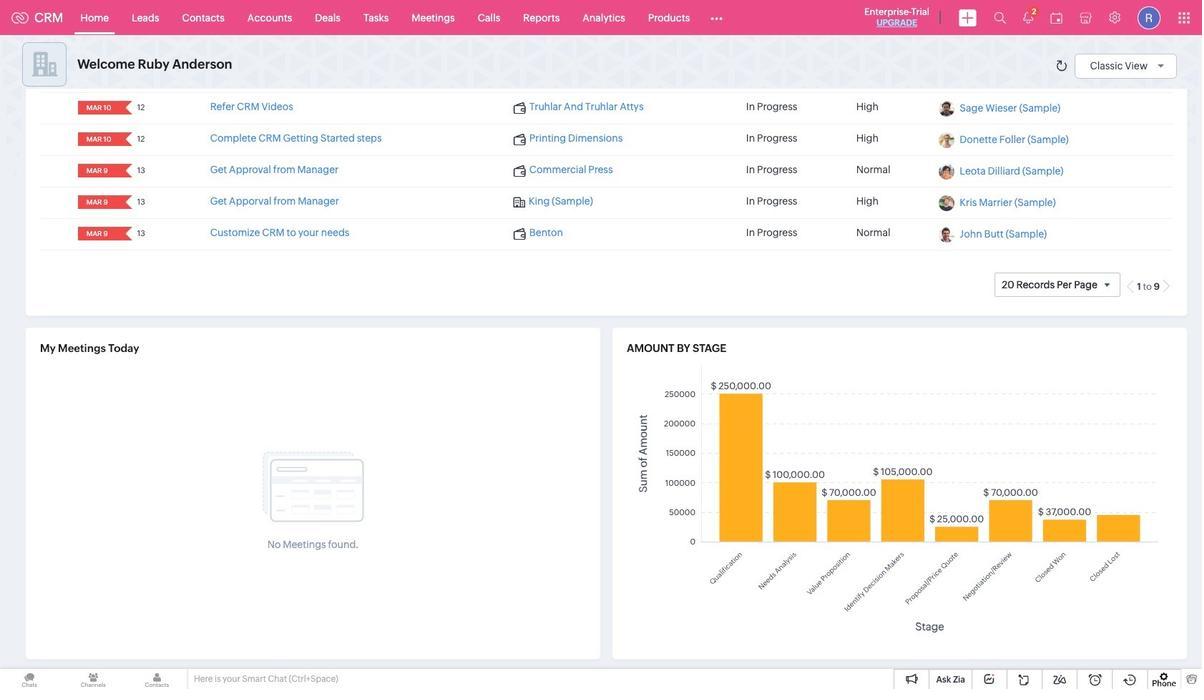 Task type: vqa. For each thing, say whether or not it's contained in the screenshot.
Create Menu icon
yes



Task type: locate. For each thing, give the bounding box(es) containing it.
create menu image
[[959, 9, 977, 26]]

None field
[[82, 101, 116, 115], [82, 133, 116, 146], [82, 164, 116, 178], [82, 196, 116, 209], [82, 227, 116, 241], [82, 101, 116, 115], [82, 133, 116, 146], [82, 164, 116, 178], [82, 196, 116, 209], [82, 227, 116, 241]]

signals element
[[1015, 0, 1042, 35]]

create menu element
[[951, 0, 986, 35]]

search image
[[995, 11, 1007, 24]]

calendar image
[[1051, 12, 1063, 23]]

profile image
[[1138, 6, 1161, 29]]

logo image
[[11, 12, 29, 23]]



Task type: describe. For each thing, give the bounding box(es) containing it.
Other Modules field
[[702, 6, 733, 29]]

channels image
[[64, 669, 123, 689]]

chats image
[[0, 669, 59, 689]]

profile element
[[1130, 0, 1170, 35]]

search element
[[986, 0, 1015, 35]]

contacts image
[[128, 669, 187, 689]]



